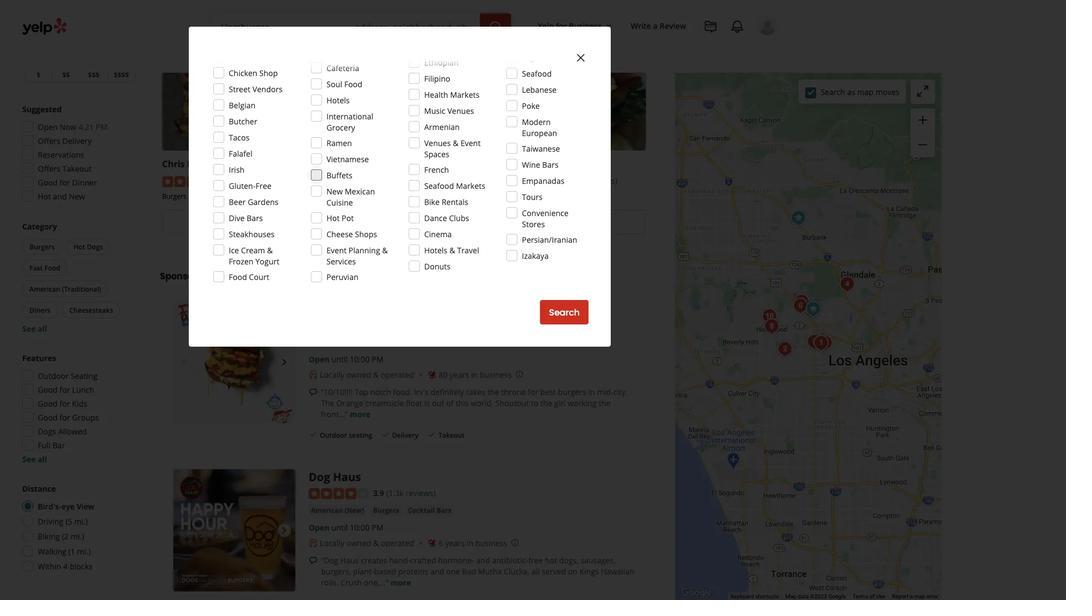 Task type: vqa. For each thing, say whether or not it's contained in the screenshot.
1st the reviews) from right
no



Task type: locate. For each thing, give the bounding box(es) containing it.
hand-
[[390, 555, 411, 566]]

search for search as map moves
[[821, 87, 846, 97]]

reviews) up cocktail
[[406, 488, 436, 498]]

haus inside "dog haus creates hand-crafted hormone- and antibiotic-free hot dogs, sausages, burgers, plant-based proteins and one bad mutha clucka, all served on kings hawaiian rolls. crush one,…"
[[341, 555, 359, 566]]

map right as
[[858, 87, 874, 97]]

event up services
[[327, 245, 347, 255]]

4.5 (442 reviews)
[[227, 175, 287, 186]]

eddy's
[[199, 158, 226, 170]]

search image
[[489, 21, 503, 34]]

1 operated from the top
[[381, 369, 414, 380]]

2 see from the top
[[22, 454, 36, 464]]

order now link up open until 10:30 pm
[[327, 210, 482, 234]]

1 locally owned & operated from the top
[[320, 369, 414, 380]]

2 order now link from the left
[[327, 210, 482, 234]]

0 horizontal spatial burgers button
[[22, 238, 62, 255]]

0 vertical spatial and
[[53, 191, 67, 201]]

of down definitely
[[447, 398, 454, 408]]

american down fast food button
[[29, 284, 60, 293]]

haus for dog
[[333, 469, 361, 485]]

review
[[660, 20, 687, 31]]

1 vertical spatial see all
[[22, 454, 47, 464]]

1 vertical spatial locally owned & operated
[[320, 538, 414, 548]]

0 vertical spatial business
[[569, 20, 602, 31]]

burgers down the category
[[29, 242, 55, 251]]

monty's good burger image
[[804, 331, 826, 353]]

markets up music venues
[[450, 89, 480, 100]]

in up "takes"
[[471, 369, 478, 380]]

mid-
[[476, 337, 492, 347]]

order now link
[[162, 210, 318, 234], [327, 210, 482, 234]]

2 previous image from the top
[[178, 524, 191, 537]]

in left mid-
[[589, 387, 595, 397]]

haus up burgers,
[[341, 555, 359, 566]]

2 slideshow element from the top
[[173, 469, 296, 592]]

operated for hand-
[[381, 538, 414, 548]]

2 open until 10:00 pm from the top
[[309, 522, 384, 533]]

map for error
[[915, 593, 926, 600]]

for down good for kids
[[60, 412, 70, 423]]

for up to
[[528, 387, 539, 397]]

1 vertical spatial venues
[[425, 138, 451, 148]]

good for good for kids
[[38, 398, 58, 409]]

order now link up open until midnight
[[162, 210, 318, 234]]

bird's-eye view
[[38, 501, 94, 512]]

ice cream & frozen yogurt
[[229, 245, 280, 266]]

hotels
[[327, 95, 350, 105], [425, 245, 448, 255]]

16 checkmark v2 image down the is
[[428, 430, 437, 439]]

2 horizontal spatial the
[[599, 398, 611, 408]]

error
[[927, 593, 939, 600]]

2 offers from the top
[[38, 163, 60, 174]]

more link down proteins
[[391, 577, 411, 588]]

1 vertical spatial mi.)
[[71, 531, 84, 542]]

venues down health markets
[[448, 105, 474, 116]]

pm for reservations
[[96, 121, 108, 132]]

(2
[[62, 531, 69, 542]]

2 see all button from the top
[[22, 454, 47, 464]]

16 years in business v2 image
[[428, 539, 437, 548]]

0 horizontal spatial hot
[[38, 191, 51, 201]]

report a map error link
[[893, 593, 939, 600]]

locally owned & operated
[[320, 369, 414, 380], [320, 538, 414, 548]]

burger down taiwanese
[[517, 158, 547, 170]]

terms of use
[[853, 593, 886, 600]]

0 vertical spatial takeout
[[62, 163, 92, 174]]

business inside button
[[569, 20, 602, 31]]

2 operated from the top
[[381, 538, 414, 548]]

2 10:00 from the top
[[350, 522, 370, 533]]

owned up top
[[347, 369, 371, 380]]

rentals
[[442, 196, 469, 207]]

group containing features
[[19, 352, 138, 465]]

pm up notch
[[372, 354, 384, 364]]

1 horizontal spatial bars
[[437, 506, 452, 515]]

hot for hot and new
[[38, 191, 51, 201]]

city.
[[614, 387, 628, 397]]

burgers button
[[22, 238, 62, 255], [371, 505, 402, 516]]

pm right 4:21 on the top of the page
[[96, 121, 108, 132]]

write a review link
[[627, 16, 691, 36]]

good for good for lunch
[[38, 384, 58, 395]]

category
[[22, 221, 57, 231]]

1 vertical spatial search
[[549, 306, 580, 319]]

0 horizontal spatial seafood
[[425, 180, 454, 191]]

0 horizontal spatial the
[[488, 387, 500, 397]]

1 vertical spatial burgers button
[[371, 505, 402, 516]]

for the win image
[[791, 291, 814, 313]]

1 horizontal spatial hotels
[[425, 245, 448, 255]]

0 horizontal spatial new
[[69, 191, 85, 201]]

the down best at the bottom
[[541, 398, 553, 408]]

business up antibiotic-
[[476, 538, 508, 548]]

health
[[425, 89, 448, 100]]

more for the
[[350, 409, 371, 419]]

locally owned & operated up top
[[320, 369, 414, 380]]

slideshow element
[[173, 301, 296, 423], [173, 469, 296, 592]]

offers up the reservations
[[38, 135, 60, 146]]

modern
[[522, 116, 551, 127]]

for for business
[[556, 20, 567, 31]]

open until midnight
[[203, 235, 277, 245]]

1 locally from the top
[[320, 369, 345, 380]]

0 horizontal spatial takeout
[[62, 163, 92, 174]]

mi.) for biking (2 mi.)
[[71, 531, 84, 542]]

open until 10:00 pm up "10/10!!!!
[[309, 354, 384, 364]]

0 horizontal spatial more
[[350, 409, 371, 419]]

$$
[[62, 70, 70, 79]]

view up persian/iranian on the top
[[538, 216, 559, 228]]

gardens
[[248, 196, 279, 207]]

mi.) right (1
[[77, 546, 91, 557]]

all
[[38, 323, 47, 334], [38, 454, 47, 464], [532, 566, 540, 577]]

bars inside button
[[437, 506, 452, 515]]

1 horizontal spatial outdoor
[[320, 430, 347, 439]]

1 vertical spatial see
[[22, 454, 36, 464]]

burger up 4 star rating image at the left of the page
[[352, 158, 382, 170]]

keyboard shortcuts button
[[731, 593, 779, 600]]

see all for category
[[22, 323, 47, 334]]

see down diners button
[[22, 323, 36, 334]]

terms
[[853, 593, 869, 600]]

good for good for groups
[[38, 412, 58, 423]]

music
[[425, 105, 446, 116]]

google image
[[678, 586, 715, 600]]

1 owned from the top
[[347, 369, 371, 380]]

1 vertical spatial owned
[[347, 538, 371, 548]]

0 horizontal spatial fast
[[29, 263, 43, 272]]

1 horizontal spatial search
[[821, 87, 846, 97]]

until down american (new) button
[[332, 522, 348, 533]]

16 locally owned v2 image up 16 speech v2 image
[[309, 539, 318, 548]]

next image
[[278, 355, 291, 369]]

pm right 9:00
[[592, 235, 604, 245]]

one
[[447, 566, 460, 577]]

data
[[798, 593, 809, 600]]

& right planning
[[382, 245, 388, 255]]

16 checkmark v2 image right seating on the bottom of page
[[381, 430, 390, 439]]

& down the 'armenian'
[[453, 138, 459, 148]]

0 horizontal spatial view
[[77, 501, 94, 512]]

food right soul
[[344, 79, 363, 89]]

1 horizontal spatial hot
[[74, 242, 85, 251]]

1 horizontal spatial burgers button
[[371, 505, 402, 516]]

event inside event planning & services
[[327, 245, 347, 255]]

haus up 3.9 star rating image
[[333, 469, 361, 485]]

0 vertical spatial of
[[447, 398, 454, 408]]

option group containing distance
[[19, 483, 138, 575]]

hot for hot pot
[[327, 213, 340, 223]]

owned
[[347, 369, 371, 380], [347, 538, 371, 548]]

new inside new mexican cuisine
[[327, 186, 343, 196]]

(1.3k reviews)
[[404, 175, 453, 186], [387, 488, 436, 498]]

a for report
[[911, 593, 914, 600]]

event down music venues
[[461, 138, 481, 148]]

business up 9:00
[[561, 216, 600, 228]]

1 horizontal spatial dogs
[[87, 242, 103, 251]]

until down order now
[[226, 235, 242, 245]]

order up open until midnight
[[217, 216, 242, 228]]

16 speech v2 image
[[309, 556, 318, 565]]

antibiotic-
[[493, 555, 529, 566]]

None search field
[[212, 13, 514, 40]]

dogs inside button
[[87, 242, 103, 251]]

persian/iranian
[[522, 234, 578, 245]]

chris n' eddy's image
[[803, 298, 825, 320], [803, 298, 825, 320]]

pm for "dog haus creates hand-crafted hormone- and antibiotic-free hot dogs, sausages, burgers, plant-based proteins and one bad mutha clucka, all served on kings hawaiian rolls. crush one,…"
[[372, 522, 384, 533]]

1 16 locally owned v2 image from the top
[[309, 370, 318, 379]]

taiwanese
[[522, 143, 561, 154]]

4 star rating image
[[327, 176, 387, 187]]

1 vertical spatial slideshow element
[[173, 469, 296, 592]]

0 horizontal spatial dogs
[[38, 426, 56, 436]]

1 vertical spatial view
[[77, 501, 94, 512]]

option group
[[19, 483, 138, 575]]

restaurants link
[[211, 40, 287, 72]]

2 horizontal spatial and
[[477, 555, 491, 566]]

0 horizontal spatial and
[[53, 191, 67, 201]]

1 vertical spatial locally
[[320, 538, 345, 548]]

1 burger from the left
[[352, 158, 382, 170]]

working
[[568, 398, 597, 408]]

projects image
[[705, 20, 718, 33]]

0 horizontal spatial burger
[[352, 158, 382, 170]]

markets for seafood markets
[[456, 180, 486, 191]]

(1
[[68, 546, 75, 557]]

takes
[[466, 387, 486, 397]]

1 vertical spatial offers
[[38, 163, 60, 174]]

for for groups
[[60, 412, 70, 423]]

owned for top
[[347, 369, 371, 380]]

2 16 checkmark v2 image from the left
[[428, 430, 437, 439]]

(traditional)
[[62, 284, 101, 293]]

delivery down float
[[392, 430, 419, 439]]

all down full
[[38, 454, 47, 464]]

operated up the hand-
[[381, 538, 414, 548]]

order up open until 10:30 pm
[[381, 216, 406, 228]]

float
[[406, 398, 423, 408]]

outdoor right 16 checkmark v2 icon
[[320, 430, 347, 439]]

1 horizontal spatial fast
[[354, 192, 367, 201]]

group containing suggested
[[19, 103, 138, 205]]

fast food
[[29, 263, 60, 272]]

hot inside "hot dogs" button
[[74, 242, 85, 251]]

irv's burgers image
[[775, 338, 797, 360], [775, 338, 797, 360]]

american inside group
[[29, 284, 60, 293]]

american for american (new)
[[311, 506, 343, 515]]

1 vertical spatial see all button
[[22, 454, 47, 464]]

0 vertical spatial slideshow element
[[173, 301, 296, 423]]

0 vertical spatial markets
[[450, 89, 480, 100]]

now up offers delivery
[[60, 121, 76, 132]]

0 vertical spatial locally
[[320, 369, 345, 380]]

1 horizontal spatial map
[[915, 593, 926, 600]]

burgers button down 3.9
[[371, 505, 402, 516]]

bars for dive bars
[[247, 213, 263, 223]]

2 vertical spatial bars
[[437, 506, 452, 515]]

a right the report
[[911, 593, 914, 600]]

map
[[858, 87, 874, 97], [915, 593, 926, 600]]

terms of use link
[[853, 593, 886, 600]]

10:00 down (new)
[[350, 522, 370, 533]]

offers down the reservations
[[38, 163, 60, 174]]

delivery
[[62, 135, 92, 146], [392, 430, 419, 439]]

open until 10:00 pm down american (new) button
[[309, 522, 384, 533]]

group
[[19, 103, 138, 205], [911, 108, 936, 157], [20, 221, 138, 334], [19, 352, 138, 465]]

grocery
[[327, 122, 355, 133]]

now up 10:30
[[408, 216, 427, 228]]

more for proteins
[[391, 577, 411, 588]]

1 10:00 from the top
[[350, 354, 370, 364]]

venues up spaces
[[425, 138, 451, 148]]

sponsored results
[[160, 270, 243, 283]]

1 horizontal spatial order now link
[[327, 210, 482, 234]]

2 vertical spatial hot
[[74, 242, 85, 251]]

bike rentals
[[425, 196, 469, 207]]

0 horizontal spatial hotels
[[327, 95, 350, 105]]

irv's burgers image
[[759, 305, 781, 328]]

burgers
[[162, 192, 187, 201], [491, 192, 515, 201], [29, 242, 55, 251], [373, 506, 399, 515]]

hot left pot
[[327, 213, 340, 223]]

1 horizontal spatial seafood
[[522, 68, 552, 79]]

for right yelp
[[556, 20, 567, 31]]

trophies burger club image
[[761, 315, 784, 338]]

4.1 star rating image
[[491, 176, 551, 187]]

previous image
[[178, 355, 191, 369], [178, 524, 191, 537]]

0 vertical spatial open until 10:00 pm
[[309, 354, 384, 364]]

operated up food. on the bottom left of the page
[[381, 369, 414, 380]]

haus
[[333, 469, 361, 485], [341, 555, 359, 566]]

a
[[654, 20, 658, 31], [911, 593, 914, 600]]

nexx burger image
[[941, 435, 963, 457]]

3 good from the top
[[38, 398, 58, 409]]

chris n' eddy's
[[162, 158, 226, 170]]

restaurants
[[219, 49, 263, 60]]

see all button
[[22, 323, 47, 334], [22, 454, 47, 464]]

2 locally owned & operated from the top
[[320, 538, 414, 548]]

the up world.
[[488, 387, 500, 397]]

hook burger
[[491, 158, 547, 170]]

1 good from the top
[[38, 177, 58, 188]]

1 vertical spatial 16 locally owned v2 image
[[309, 539, 318, 548]]

map region
[[537, 0, 964, 600]]

1 offers from the top
[[38, 135, 60, 146]]

of left use
[[870, 593, 875, 600]]

event inside venues & event spaces
[[461, 138, 481, 148]]

search
[[821, 87, 846, 97], [549, 306, 580, 319]]

hot dogs
[[74, 242, 103, 251]]

2 horizontal spatial hot
[[327, 213, 340, 223]]

2 16 locally owned v2 image from the top
[[309, 539, 318, 548]]

slideshow element for "dog haus creates hand-crafted hormone- and antibiotic-free hot dogs, sausages, burgers, plant-based proteins and one bad mutha clucka, all served on kings hawaiian rolls. crush one,…"
[[173, 469, 296, 592]]

operated for food.
[[381, 369, 414, 380]]

of
[[447, 398, 454, 408], [870, 593, 875, 600]]

1 see from the top
[[22, 323, 36, 334]]

0 vertical spatial offers
[[38, 135, 60, 146]]

2 order from the left
[[381, 216, 406, 228]]

0 vertical spatial dogs
[[87, 242, 103, 251]]

years for 6
[[446, 538, 465, 548]]

search button
[[541, 300, 589, 325]]

planning
[[349, 245, 380, 255]]

2 vertical spatial in
[[467, 538, 474, 548]]

1 previous image from the top
[[178, 355, 191, 369]]

see all down diners button
[[22, 323, 47, 334]]

2 good from the top
[[38, 384, 58, 395]]

operated
[[381, 369, 414, 380], [381, 538, 414, 548]]

(1.3k left seafood markets
[[404, 175, 422, 186]]

outdoor for outdoor seating
[[320, 430, 347, 439]]

business
[[569, 20, 602, 31], [561, 216, 600, 228]]

0 horizontal spatial of
[[447, 398, 454, 408]]

search inside button
[[549, 306, 580, 319]]

for up good for kids
[[60, 384, 70, 395]]

10:00 for haus
[[350, 522, 370, 533]]

order inside burgers, fast food order now
[[381, 216, 406, 228]]

0 vertical spatial business
[[480, 369, 512, 380]]

1 vertical spatial bars
[[247, 213, 263, 223]]

locally
[[320, 369, 345, 380], [320, 538, 345, 548]]

1 see all from the top
[[22, 323, 47, 334]]

1 vertical spatial american
[[311, 506, 343, 515]]

"dog
[[321, 555, 339, 566]]

hook burger image
[[788, 207, 810, 229]]

1 vertical spatial event
[[327, 245, 347, 255]]

burgers button down the category
[[22, 238, 62, 255]]

2 locally from the top
[[320, 538, 345, 548]]

bars right cocktail
[[437, 506, 452, 515]]

all for features
[[38, 454, 47, 464]]

open
[[38, 121, 58, 132], [203, 235, 224, 245], [367, 235, 388, 245], [534, 235, 554, 245], [309, 354, 330, 364], [309, 522, 330, 533]]

1 slideshow element from the top
[[173, 301, 296, 423]]

food inside button
[[44, 263, 60, 272]]

soul
[[327, 79, 342, 89]]

1 vertical spatial map
[[915, 593, 926, 600]]

falafel
[[229, 148, 253, 159]]

0 horizontal spatial now
[[60, 121, 76, 132]]

good up hot and new
[[38, 177, 58, 188]]

seafood down nightlife
[[522, 68, 552, 79]]

(1.3k reviews) down french
[[404, 175, 453, 186]]

close image
[[575, 51, 588, 64]]

1 vertical spatial seafood
[[425, 180, 454, 191]]

now inside burgers, fast food order now
[[408, 216, 427, 228]]

2 owned from the top
[[347, 538, 371, 548]]

cassell's hamburgers image
[[811, 332, 833, 354]]

0 vertical spatial mi.)
[[74, 516, 88, 527]]

until left 9:00
[[557, 235, 573, 245]]

1 horizontal spatial 16 checkmark v2 image
[[428, 430, 437, 439]]

1 order now link from the left
[[162, 210, 318, 234]]

hot
[[38, 191, 51, 201], [327, 213, 340, 223], [74, 242, 85, 251]]

1 horizontal spatial and
[[431, 566, 444, 577]]

search for search
[[549, 306, 580, 319]]

see all button for features
[[22, 454, 47, 464]]

hotels for hotels & travel
[[425, 245, 448, 255]]

outdoor up good for lunch at the left of the page
[[38, 370, 69, 381]]

pm right 10:30
[[430, 235, 442, 245]]

16 chevron down v2 image
[[605, 22, 613, 30]]

american for american (traditional)
[[29, 284, 60, 293]]

1 vertical spatial open until 10:00 pm
[[309, 522, 384, 533]]

& inside ice cream & frozen yogurt
[[267, 245, 273, 255]]

ramen
[[327, 138, 352, 148]]

info icon image
[[515, 370, 524, 379], [515, 370, 524, 379], [511, 538, 520, 547], [511, 538, 520, 547]]

use
[[877, 593, 886, 600]]

1 vertical spatial in
[[589, 387, 595, 397]]

user actions element
[[529, 14, 794, 82]]

all down diners button
[[38, 323, 47, 334]]

16 locally owned v2 image
[[309, 370, 318, 379], [309, 539, 318, 548]]

delivery down open now 4:21 pm
[[62, 135, 92, 146]]

burger for view business
[[517, 158, 547, 170]]

hot inside search dialog
[[327, 213, 340, 223]]

and left one at the left bottom of page
[[431, 566, 444, 577]]

for
[[556, 20, 567, 31], [60, 177, 70, 188], [60, 384, 70, 395], [528, 387, 539, 397], [60, 398, 70, 409], [60, 412, 70, 423]]

1 see all button from the top
[[22, 323, 47, 334]]

24 chevron down v2 image
[[434, 48, 447, 61]]

years for 80
[[450, 369, 469, 380]]

the down mid-
[[599, 398, 611, 408]]

3.9 link
[[373, 487, 384, 499]]

walking (1 mi.)
[[38, 546, 91, 557]]

see all down full
[[22, 454, 47, 464]]

0 vertical spatial fast
[[354, 192, 367, 201]]

bars down beer gardens
[[247, 213, 263, 223]]

takeout down this
[[439, 430, 465, 439]]

0 vertical spatial search
[[821, 87, 846, 97]]

previous image for "10/10!!!! top notch food. irv's definitely takes the throne for best burgers in mid-city. the orange creamsicle float is out of this world. shoutout to the girl working the front…"
[[178, 355, 191, 369]]

1 16 checkmark v2 image from the left
[[381, 430, 390, 439]]

0 vertical spatial outdoor
[[38, 370, 69, 381]]

0 vertical spatial see all
[[22, 323, 47, 334]]

cheese
[[327, 229, 353, 239]]

1 vertical spatial haus
[[341, 555, 359, 566]]

0 vertical spatial a
[[654, 20, 658, 31]]

fast up american (traditional)
[[29, 263, 43, 272]]

16 years in business v2 image
[[428, 370, 437, 379]]

0 vertical spatial seafood
[[522, 68, 552, 79]]

business categories element
[[211, 40, 778, 72]]

2 see all from the top
[[22, 454, 47, 464]]

order now link for chris n' eddy's
[[162, 210, 318, 234]]

previous image for "dog haus creates hand-crafted hormone- and antibiotic-free hot dogs, sausages, burgers, plant-based proteins and one bad mutha clucka, all served on kings hawaiian rolls. crush one,…"
[[178, 524, 191, 537]]

in for 80 years in business
[[471, 369, 478, 380]]

business for the
[[480, 369, 512, 380]]

bars for cocktail bars
[[437, 506, 452, 515]]

fast down 4 star rating image at the left of the page
[[354, 192, 367, 201]]

mid-wilshire
[[476, 337, 521, 347]]

2 burger from the left
[[517, 158, 547, 170]]

years right 6
[[446, 538, 465, 548]]

dog haus link
[[309, 469, 361, 485]]

dog haus image
[[173, 469, 296, 592]]

and down the 'good for dinner'
[[53, 191, 67, 201]]

0 horizontal spatial bars
[[247, 213, 263, 223]]

0 horizontal spatial order now link
[[162, 210, 318, 234]]

0 horizontal spatial outdoor
[[38, 370, 69, 381]]

takeout up "dinner"
[[62, 163, 92, 174]]

1 horizontal spatial order
[[381, 216, 406, 228]]

pot
[[342, 213, 354, 223]]

mi.) for walking (1 mi.)
[[77, 546, 91, 557]]

1 horizontal spatial more link
[[391, 577, 411, 588]]

top
[[355, 387, 369, 397]]

1 horizontal spatial now
[[244, 216, 263, 228]]

0 vertical spatial haus
[[333, 469, 361, 485]]

food down 4 star rating image at the left of the page
[[369, 192, 384, 201]]

1 horizontal spatial event
[[461, 138, 481, 148]]

4.5
[[227, 175, 238, 186]]

locally for "10/10!!!!
[[320, 369, 345, 380]]

1 vertical spatial previous image
[[178, 524, 191, 537]]

1 vertical spatial (1.3k reviews)
[[387, 488, 436, 498]]

outdoor inside group
[[38, 370, 69, 381]]

juicy j's image
[[815, 332, 837, 354]]

see for features
[[22, 454, 36, 464]]

16 locally owned v2 image for "dog
[[309, 539, 318, 548]]

burgers,
[[321, 566, 351, 577]]

1 vertical spatial markets
[[456, 180, 486, 191]]

shoutout
[[496, 398, 529, 408]]

food down frozen
[[229, 271, 247, 282]]

0 vertical spatial american
[[29, 284, 60, 293]]

the
[[321, 398, 335, 408]]

map for moves
[[858, 87, 874, 97]]

1 vertical spatial hotels
[[425, 245, 448, 255]]

markets up rentals
[[456, 180, 486, 191]]

0 horizontal spatial map
[[858, 87, 874, 97]]

mi.) for driving (5 mi.)
[[74, 516, 88, 527]]

moves
[[876, 87, 900, 97]]

80
[[439, 369, 448, 380]]

10:00 up top
[[350, 354, 370, 364]]

pm
[[96, 121, 108, 132], [430, 235, 442, 245], [592, 235, 604, 245], [372, 354, 384, 364], [372, 522, 384, 533]]

kids
[[72, 398, 87, 409]]

food up american (traditional)
[[44, 263, 60, 272]]

next image
[[278, 524, 291, 537]]

for inside button
[[556, 20, 567, 31]]

chicken
[[229, 68, 258, 78]]

1 horizontal spatial more
[[391, 577, 411, 588]]

good down good for lunch at the left of the page
[[38, 398, 58, 409]]

4 good from the top
[[38, 412, 58, 423]]

1 horizontal spatial american
[[311, 506, 343, 515]]

locally up "10/10!!!!
[[320, 369, 345, 380]]

& up yogurt at the left
[[267, 245, 273, 255]]

all for category
[[38, 323, 47, 334]]

1 horizontal spatial burger
[[517, 158, 547, 170]]

owned up creates
[[347, 538, 371, 548]]

for for kids
[[60, 398, 70, 409]]

0 vertical spatial 10:00
[[350, 354, 370, 364]]

1 open until 10:00 pm from the top
[[309, 354, 384, 364]]

burgers link
[[371, 505, 402, 516]]

2 vertical spatial and
[[431, 566, 444, 577]]

16 checkmark v2 image
[[381, 430, 390, 439], [428, 430, 437, 439]]

0 vertical spatial all
[[38, 323, 47, 334]]

until left 10:30
[[390, 235, 406, 245]]

0 horizontal spatial 16 checkmark v2 image
[[381, 430, 390, 439]]



Task type: describe. For each thing, give the bounding box(es) containing it.
slideshow element for "10/10!!!! top notch food. irv's definitely takes the throne for best burgers in mid-city. the orange creamsicle float is out of this world. shoutout to the girl working the front…"
[[173, 301, 296, 423]]

in for 6 years in business
[[467, 538, 474, 548]]

(1.3k right 4.1
[[569, 175, 586, 186]]

open now 4:21 pm
[[38, 121, 108, 132]]

open until 10:00 pm for "dog
[[309, 522, 384, 533]]

now for order
[[244, 216, 263, 228]]

16 checkmark v2 image for delivery
[[381, 430, 390, 439]]

international
[[327, 111, 374, 121]]

see all button for category
[[22, 323, 47, 334]]

0 vertical spatial venues
[[448, 105, 474, 116]]

1 vertical spatial business
[[561, 216, 600, 228]]

wine
[[522, 159, 541, 170]]

served
[[542, 566, 566, 577]]

services
[[327, 256, 356, 266]]

outdoor for outdoor seating
[[38, 370, 69, 381]]

delivery inside group
[[62, 135, 92, 146]]

bird's-
[[38, 501, 61, 512]]

hot
[[545, 555, 558, 566]]

of inside the "10/10!!!! top notch food. irv's definitely takes the throne for best burgers in mid-city. the orange creamsicle float is out of this world. shoutout to the girl working the front…"
[[447, 398, 454, 408]]

hotels for hotels
[[327, 95, 350, 105]]

good for groups
[[38, 412, 99, 423]]

more link for the
[[350, 409, 371, 419]]

burger for order now
[[352, 158, 382, 170]]

full
[[38, 440, 51, 450]]

hawaiian
[[601, 566, 635, 577]]

creamsicle
[[366, 398, 404, 408]]

(new)
[[345, 506, 364, 515]]

reviews) down french
[[424, 175, 453, 186]]

seating
[[349, 430, 372, 439]]

offers for offers delivery
[[38, 135, 60, 146]]

front…"
[[321, 409, 348, 419]]

outdoor seating
[[320, 430, 372, 439]]

to
[[531, 398, 539, 408]]

(5
[[66, 516, 72, 527]]

zoom out image
[[917, 138, 930, 151]]

results
[[210, 270, 243, 283]]

based
[[374, 566, 396, 577]]

spaces
[[425, 149, 450, 159]]

locally for "dog
[[320, 538, 345, 548]]

for inside the "10/10!!!! top notch food. irv's definitely takes the throne for best burgers in mid-city. the orange creamsicle float is out of this world. shoutout to the girl working the front…"
[[528, 387, 539, 397]]

1 horizontal spatial the
[[541, 398, 553, 408]]

cassell's hamburgers image
[[811, 332, 833, 354]]

lunch
[[72, 384, 94, 395]]

lebanese
[[522, 84, 557, 95]]

1 vertical spatial and
[[477, 555, 491, 566]]

0 vertical spatial (1.3k reviews)
[[404, 175, 453, 186]]

all inside "dog haus creates hand-crafted hormone- and antibiotic-free hot dogs, sausages, burgers, plant-based proteins and one bad mutha clucka, all served on kings hawaiian rolls. crush one,…"
[[532, 566, 540, 577]]

burgers
[[558, 387, 587, 397]]

business for antibiotic-
[[476, 538, 508, 548]]

16 checkmark v2 image
[[309, 430, 318, 439]]

ice
[[229, 245, 239, 255]]

nexx burger link
[[327, 158, 382, 170]]

zoom in image
[[917, 113, 930, 127]]

hook burger link
[[491, 158, 547, 170]]

irv's burgers image
[[173, 301, 296, 423]]

fast inside burgers, fast food order now
[[354, 192, 367, 201]]

rolls.
[[321, 577, 339, 588]]

in inside the "10/10!!!! top notch food. irv's definitely takes the throne for best burgers in mid-city. the orange creamsicle float is out of this world. shoutout to the girl working the front…"
[[589, 387, 595, 397]]

1 horizontal spatial takeout
[[439, 430, 465, 439]]

& up creates
[[373, 538, 379, 548]]

burgers inside group
[[29, 242, 55, 251]]

owned for haus
[[347, 538, 371, 548]]

beer
[[229, 196, 246, 207]]

haus for "dog
[[341, 555, 359, 566]]

diners
[[29, 305, 50, 315]]

beer gardens
[[229, 196, 279, 207]]

seafood for seafood markets
[[425, 180, 454, 191]]

a for write
[[654, 20, 658, 31]]

as
[[848, 87, 856, 97]]

peruvian
[[327, 271, 359, 282]]

order now link for nexx burger
[[327, 210, 482, 234]]

on
[[568, 566, 578, 577]]

clucka,
[[504, 566, 530, 577]]

& inside venues & event spaces
[[453, 138, 459, 148]]

more link for proteins
[[391, 577, 411, 588]]

tacos
[[229, 132, 250, 143]]

seafood for seafood
[[522, 68, 552, 79]]

see for category
[[22, 323, 36, 334]]

3.9
[[373, 488, 384, 498]]

3.9 star rating image
[[309, 488, 369, 499]]

cocktail
[[408, 506, 435, 515]]

wilshire
[[492, 337, 521, 347]]

1 vertical spatial dogs
[[38, 426, 56, 436]]

is
[[425, 398, 430, 408]]

nexx
[[327, 158, 349, 170]]

reviews) right 4.1
[[588, 175, 618, 186]]

markets for health markets
[[450, 89, 480, 100]]

n'
[[187, 158, 196, 170]]

bar
[[53, 440, 65, 450]]

4.1 (1.3k reviews)
[[556, 175, 618, 186]]

notch
[[371, 387, 391, 397]]

& left travel
[[450, 245, 455, 255]]

event planning & services
[[327, 245, 388, 266]]

& inside event planning & services
[[382, 245, 388, 255]]

4
[[63, 561, 68, 572]]

1 horizontal spatial view
[[538, 216, 559, 228]]

keyboard
[[731, 593, 754, 600]]

for for lunch
[[60, 384, 70, 395]]

& up notch
[[373, 369, 379, 380]]

dogs,
[[560, 555, 579, 566]]

1 vertical spatial of
[[870, 593, 875, 600]]

write a review
[[631, 20, 687, 31]]

cream
[[241, 245, 265, 255]]

european
[[522, 128, 558, 138]]

music venues
[[425, 105, 474, 116]]

until for chris n' eddy's
[[226, 235, 242, 245]]

good for lunch
[[38, 384, 94, 395]]

cheesesteaks
[[69, 305, 113, 315]]

cheesesteaks button
[[62, 302, 120, 318]]

until for hook burger
[[557, 235, 573, 245]]

soul food
[[327, 79, 363, 89]]

(1.3k right 3.9
[[387, 488, 404, 498]]

driving
[[38, 516, 64, 527]]

street
[[229, 84, 251, 94]]

notifications image
[[731, 20, 745, 33]]

morrison atwater village image
[[837, 273, 859, 295]]

dog haus
[[309, 469, 361, 485]]

"10/10!!!!
[[321, 387, 353, 397]]

locally owned & operated for creates
[[320, 538, 414, 548]]

hot for hot dogs
[[74, 242, 85, 251]]

1 horizontal spatial delivery
[[392, 430, 419, 439]]

10:00 for top
[[350, 354, 370, 364]]

irv's
[[414, 387, 429, 397]]

offers takeout
[[38, 163, 92, 174]]

biking
[[38, 531, 60, 542]]

burgers down 4.5 star rating image
[[162, 192, 187, 201]]

pm for "10/10!!!! top notch food. irv's definitely takes the throne for best burgers in mid-city. the orange creamsicle float is out of this world. shoutout to the girl working the front…"
[[372, 354, 384, 364]]

food court
[[229, 271, 269, 282]]

food.
[[393, 387, 412, 397]]

hollywood burger image
[[790, 295, 812, 317]]

shop
[[260, 68, 278, 78]]

street vendors
[[229, 84, 283, 94]]

expand map image
[[917, 84, 930, 98]]

locally owned & operated for notch
[[320, 369, 414, 380]]

4.5 star rating image
[[162, 176, 222, 187]]

offers for offers takeout
[[38, 163, 60, 174]]

venues inside venues & event spaces
[[425, 138, 451, 148]]

(1.3k reviews) link
[[387, 487, 436, 499]]

mexican
[[345, 186, 375, 196]]

16 info v2 image
[[245, 272, 254, 281]]

16 speech v2 image
[[309, 388, 318, 397]]

1 order from the left
[[217, 216, 242, 228]]

10:30
[[408, 235, 428, 245]]

chicken shop
[[229, 68, 278, 78]]

$$$ button
[[80, 66, 107, 83]]

open inside group
[[38, 121, 58, 132]]

reviews) inside (1.3k reviews) link
[[406, 488, 436, 498]]

16 checkmark v2 image for takeout
[[428, 430, 437, 439]]

yelp for business button
[[534, 16, 618, 36]]

see all for features
[[22, 454, 47, 464]]

takeout inside group
[[62, 163, 92, 174]]

travel
[[457, 245, 480, 255]]

burgers down 3.9
[[373, 506, 399, 515]]

for for dinner
[[60, 177, 70, 188]]

convenience stores
[[522, 208, 569, 229]]

gluten-
[[229, 180, 256, 191]]

reservations
[[38, 149, 84, 160]]

4.1
[[556, 175, 567, 186]]

burgers down 4.1 star rating image
[[491, 192, 515, 201]]

group containing category
[[20, 221, 138, 334]]

suggested
[[22, 104, 62, 114]]

american (new) button
[[309, 505, 367, 516]]

16 locally owned v2 image for "10/10!!!!
[[309, 370, 318, 379]]

search dialog
[[0, 0, 1067, 600]]

open until 10:00 pm for "10/10!!!!
[[309, 354, 384, 364]]

now for open
[[60, 121, 76, 132]]

creates
[[361, 555, 388, 566]]

reviews) up gardens
[[257, 175, 287, 186]]

0 vertical spatial burgers button
[[22, 238, 62, 255]]

until up "10/10!!!!
[[332, 354, 348, 364]]

food inside burgers, fast food order now
[[369, 192, 384, 201]]

until for nexx burger
[[390, 235, 406, 245]]

(442
[[240, 175, 255, 186]]

biking (2 mi.)
[[38, 531, 84, 542]]

good for good for dinner
[[38, 177, 58, 188]]

fast inside button
[[29, 263, 43, 272]]

bars for wine bars
[[543, 159, 559, 170]]



